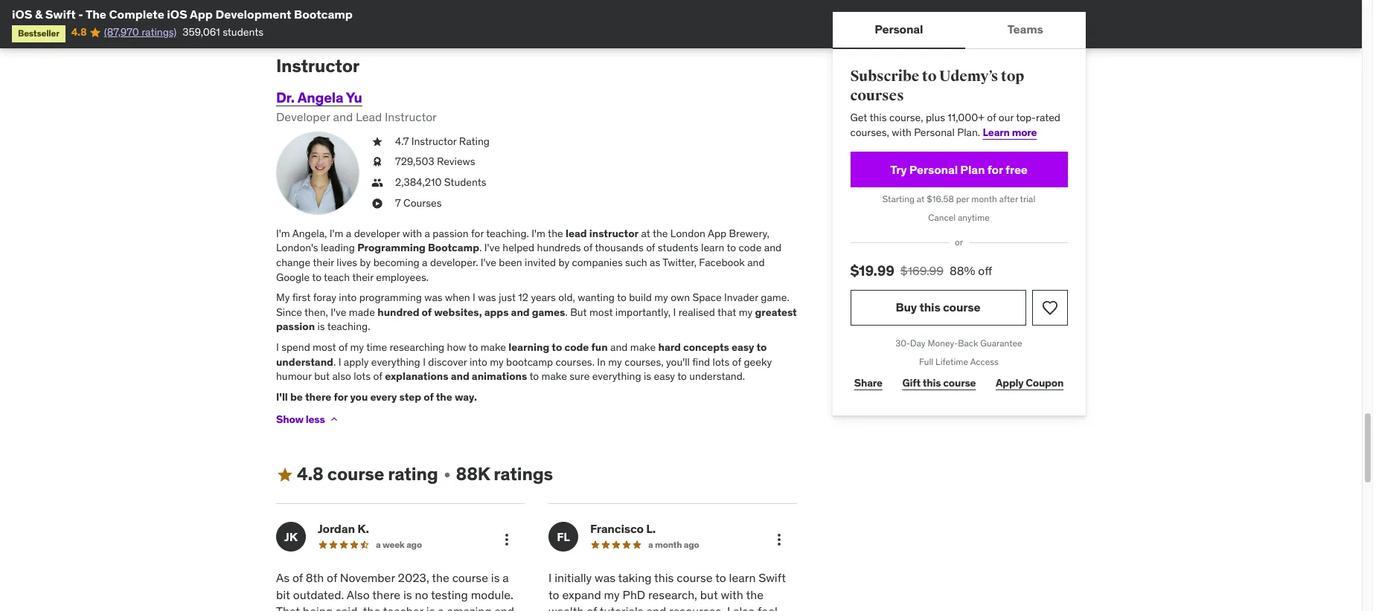 Task type: locate. For each thing, give the bounding box(es) containing it.
. for lead instructor
[[479, 242, 482, 255]]

at up thousands
[[641, 227, 650, 240]]

1 horizontal spatial at
[[917, 194, 925, 205]]

ios up ratings)
[[167, 7, 187, 22]]

8th
[[306, 571, 324, 586]]

be
[[290, 391, 303, 404]]

2 horizontal spatial with
[[892, 126, 912, 139]]

1 horizontal spatial 4.8
[[297, 463, 324, 486]]

instructor up 4.7
[[385, 110, 437, 125]]

at left $16.58
[[917, 194, 925, 205]]

0 horizontal spatial was
[[425, 291, 443, 305]]

i'm up helped
[[532, 227, 546, 240]]

2 vertical spatial .
[[333, 356, 336, 369]]

0 horizontal spatial for
[[334, 391, 348, 404]]

1 vertical spatial personal
[[915, 126, 955, 139]]

1 horizontal spatial everything
[[592, 370, 641, 384]]

4.8 for 4.8 course rating
[[297, 463, 324, 486]]

2 vertical spatial xsmall image
[[328, 414, 340, 426]]

0 horizontal spatial everything
[[371, 356, 420, 369]]

udemy's
[[940, 67, 999, 86]]

to up courses.
[[552, 341, 562, 354]]

i left spend
[[276, 341, 279, 354]]

0 vertical spatial courses,
[[851, 126, 890, 139]]

1 ago from the left
[[407, 540, 422, 551]]

courses, down get
[[851, 126, 890, 139]]

hundred of websites, apps and games . but most importantly, i realised that my
[[378, 306, 755, 319]]

sure
[[570, 370, 590, 384]]

for left free
[[988, 162, 1004, 177]]

games
[[532, 306, 565, 319]]

also inside . i apply everything i discover into my bootcamp courses. in my courses, you'll find lots of geeky humour but also lots of
[[332, 370, 351, 384]]

show
[[276, 413, 304, 427]]

0 vertical spatial learn
[[701, 242, 725, 255]]

was up the expand
[[595, 571, 616, 586]]

xsmall image for 4.7 instructor rating
[[371, 135, 383, 149]]

courses, inside . i apply everything i discover into my bootcamp courses. in my courses, you'll find lots of geeky humour but also lots of
[[625, 356, 664, 369]]

jordan k.
[[318, 522, 369, 537]]

a month ago
[[648, 540, 699, 551]]

1 horizontal spatial with
[[721, 588, 744, 603]]

1 vertical spatial xsmall image
[[371, 176, 383, 190]]

everything down time
[[371, 356, 420, 369]]

. down i'm angela, i'm a developer with a passion for teaching. i'm the lead instructor
[[479, 242, 482, 255]]

plan
[[961, 162, 986, 177]]

understand
[[276, 356, 333, 369]]

make up animations
[[481, 341, 506, 354]]

i'm
[[276, 227, 290, 240], [330, 227, 344, 240], [532, 227, 546, 240]]

my left own
[[655, 291, 668, 305]]

0 vertical spatial 4.8
[[71, 26, 87, 39]]

1 vertical spatial into
[[470, 356, 487, 369]]

their down lives
[[352, 271, 374, 284]]

buy this course
[[896, 300, 981, 315]]

$19.99 $169.99 88% off
[[851, 262, 993, 280]]

make left sure
[[542, 370, 567, 384]]

xsmall image for 729,503 reviews
[[371, 155, 383, 170]]

bootcamp right development
[[294, 7, 353, 22]]

1 i'm from the left
[[276, 227, 290, 240]]

phd
[[623, 588, 646, 603]]

i'm up london's
[[276, 227, 290, 240]]

ago for course
[[684, 540, 699, 551]]

dr.
[[276, 88, 295, 106]]

ago for 2023,
[[407, 540, 422, 551]]

to inside hard concepts easy to understand
[[757, 341, 767, 354]]

1 horizontal spatial their
[[352, 271, 374, 284]]

88k
[[456, 463, 490, 486]]

0 horizontal spatial students
[[223, 26, 264, 39]]

0 vertical spatial i've
[[484, 242, 500, 255]]

with up resources,
[[721, 588, 744, 603]]

1 horizontal spatial i'm
[[330, 227, 344, 240]]

0 vertical spatial passion
[[433, 227, 469, 240]]

2 ago from the left
[[684, 540, 699, 551]]

plan.
[[958, 126, 981, 139]]

personal
[[875, 22, 924, 37], [915, 126, 955, 139], [910, 162, 958, 177]]

for for try personal plan for free
[[988, 162, 1004, 177]]

&
[[35, 7, 43, 22]]

my right in
[[608, 356, 622, 369]]

but inside . i apply everything i discover into my bootcamp courses. in my courses, you'll find lots of geeky humour but also lots of
[[314, 370, 330, 384]]

1 vertical spatial instructor
[[385, 110, 437, 125]]

0 vertical spatial month
[[972, 194, 998, 205]]

course inside as of 8th of november 2023, the course is a bit outdated. also there is no testing module. that being said, the teacher is a amazing a
[[452, 571, 488, 586]]

been
[[499, 256, 522, 270]]

build
[[629, 291, 652, 305]]

4.8 down -
[[71, 26, 87, 39]]

passion
[[433, 227, 469, 240], [276, 320, 315, 334]]

tutorials
[[600, 604, 644, 612]]

instructor up the dr. angela yu link
[[276, 54, 360, 77]]

0 vertical spatial also
[[332, 370, 351, 384]]

also down apply
[[332, 370, 351, 384]]

xsmall image
[[371, 155, 383, 170], [371, 176, 383, 190], [441, 470, 453, 481]]

their up teach
[[313, 256, 334, 270]]

of down the expand
[[587, 604, 597, 612]]

1 vertical spatial at
[[641, 227, 650, 240]]

1 horizontal spatial make
[[542, 370, 567, 384]]

2 by from the left
[[559, 256, 570, 270]]

1 vertical spatial 4.8
[[297, 463, 324, 486]]

1 vertical spatial easy
[[654, 370, 675, 384]]

this
[[870, 111, 887, 125], [920, 300, 941, 315], [923, 377, 942, 390], [654, 571, 674, 586]]

xsmall image left the "88k"
[[441, 470, 453, 481]]

2 horizontal spatial .
[[565, 306, 568, 319]]

into down 'i spend most of my time researching how to make learning to code fun and make'
[[470, 356, 487, 369]]

jk
[[284, 530, 298, 545]]

with inside i initially was taking this course to learn swift to expand my phd research, but with the wealth of tutorials and resources, i also fe
[[721, 588, 744, 603]]

less
[[306, 413, 325, 427]]

free
[[1006, 162, 1028, 177]]

4.8 for 4.8
[[71, 26, 87, 39]]

a down programming bootcamp
[[422, 256, 428, 270]]

1 horizontal spatial app
[[708, 227, 727, 240]]

get
[[851, 111, 868, 125]]

courses, down hard
[[625, 356, 664, 369]]

research,
[[648, 588, 697, 603]]

wealth
[[549, 604, 584, 612]]

into up made
[[339, 291, 357, 305]]

1 horizontal spatial ios
[[167, 7, 187, 22]]

1 vertical spatial also
[[733, 604, 755, 612]]

personal down plus
[[915, 126, 955, 139]]

make left hard
[[630, 341, 656, 354]]

1 vertical spatial there
[[372, 588, 401, 603]]

everything down in
[[592, 370, 641, 384]]

1 horizontal spatial code
[[739, 242, 762, 255]]

tab list containing personal
[[833, 12, 1086, 49]]

. inside . i've helped hundreds of thousands of students learn to code and change their lives by becoming a developer. i've been invited by companies such as twitter, facebook and google to teach their employees.
[[479, 242, 482, 255]]

i initially was taking this course to learn swift to expand my phd research, but with the wealth of tutorials and resources, i also fe
[[549, 571, 786, 612]]

1 by from the left
[[360, 256, 371, 270]]

show less
[[276, 413, 325, 427]]

of
[[988, 111, 997, 125], [584, 242, 593, 255], [646, 242, 655, 255], [422, 306, 432, 319], [339, 341, 348, 354], [732, 356, 741, 369], [373, 370, 382, 384], [424, 391, 434, 404], [292, 571, 303, 586], [327, 571, 337, 586], [587, 604, 597, 612]]

reviews
[[437, 155, 475, 169]]

1 vertical spatial xsmall image
[[371, 196, 383, 211]]

there right 'be'
[[305, 391, 332, 404]]

greatest passion
[[276, 306, 797, 334]]

personal inside 'button'
[[875, 22, 924, 37]]

way.
[[455, 391, 477, 404]]

of left geeky
[[732, 356, 741, 369]]

my inside i initially was taking this course to learn swift to expand my phd research, but with the wealth of tutorials and resources, i also fe
[[604, 588, 620, 603]]

i right when
[[473, 291, 476, 305]]

1 horizontal spatial .
[[479, 242, 482, 255]]

my down invader
[[739, 306, 753, 319]]

course inside i initially was taking this course to learn swift to expand my phd research, but with the wealth of tutorials and resources, i also fe
[[677, 571, 713, 586]]

the
[[548, 227, 563, 240], [653, 227, 668, 240], [436, 391, 452, 404], [432, 571, 449, 586], [746, 588, 764, 603], [363, 604, 381, 612]]

this for gift
[[923, 377, 942, 390]]

0 vertical spatial teaching.
[[486, 227, 529, 240]]

app right "london"
[[708, 227, 727, 240]]

to left udemy's at the right top
[[923, 67, 937, 86]]

you
[[350, 391, 368, 404]]

students inside . i've helped hundreds of thousands of students learn to code and change their lives by becoming a developer. i've been invited by companies such as twitter, facebook and google to teach their employees.
[[658, 242, 699, 255]]

2 vertical spatial i've
[[331, 306, 346, 319]]

personal inside get this course, plus 11,000+ of our top-rated courses, with personal plan.
[[915, 126, 955, 139]]

but up resources,
[[700, 588, 718, 603]]

development
[[215, 7, 291, 22]]

also right resources,
[[733, 604, 755, 612]]

1 horizontal spatial there
[[372, 588, 401, 603]]

app
[[190, 7, 213, 22], [708, 227, 727, 240]]

2 horizontal spatial for
[[988, 162, 1004, 177]]

personal up subscribe on the right top of the page
[[875, 22, 924, 37]]

i down own
[[673, 306, 676, 319]]

1 vertical spatial month
[[655, 540, 682, 551]]

1 horizontal spatial students
[[658, 242, 699, 255]]

show less button
[[276, 405, 340, 435]]

into inside my first foray into programming was when i was just 12 years old, wanting to build my own space invader game. since then, i've made
[[339, 291, 357, 305]]

amazing
[[447, 604, 492, 612]]

xsmall image right less
[[328, 414, 340, 426]]

plus
[[926, 111, 946, 125]]

but
[[314, 370, 330, 384], [700, 588, 718, 603]]

0 vertical spatial app
[[190, 7, 213, 22]]

7
[[395, 196, 401, 210]]

i've up been at the top left
[[484, 242, 500, 255]]

0 vertical spatial .
[[479, 242, 482, 255]]

personal up $16.58
[[910, 162, 958, 177]]

was left when
[[425, 291, 443, 305]]

xsmall image inside show less button
[[328, 414, 340, 426]]

day
[[911, 338, 926, 349]]

0 horizontal spatial most
[[313, 341, 336, 354]]

ios
[[12, 7, 32, 22], [167, 7, 187, 22]]

0 vertical spatial swift
[[45, 7, 76, 22]]

hard concepts easy to understand
[[276, 341, 767, 369]]

1 horizontal spatial into
[[470, 356, 487, 369]]

instructor inside dr. angela yu developer and lead instructor
[[385, 110, 437, 125]]

but down understand
[[314, 370, 330, 384]]

0 horizontal spatial there
[[305, 391, 332, 404]]

1 vertical spatial .
[[565, 306, 568, 319]]

for up developer.
[[471, 227, 484, 240]]

code up courses.
[[565, 341, 589, 354]]

a up leading
[[346, 227, 352, 240]]

i'll
[[276, 391, 288, 404]]

london's
[[276, 242, 318, 255]]

0 vertical spatial personal
[[875, 22, 924, 37]]

passion down the since
[[276, 320, 315, 334]]

1 vertical spatial swift
[[759, 571, 786, 586]]

0 horizontal spatial lots
[[354, 370, 371, 384]]

0 horizontal spatial passion
[[276, 320, 315, 334]]

anytime
[[958, 212, 990, 224]]

app up 359,061
[[190, 7, 213, 22]]

xsmall image left 4.7
[[371, 135, 383, 149]]

0 horizontal spatial learn
[[701, 242, 725, 255]]

0 vertical spatial code
[[739, 242, 762, 255]]

students up the twitter,
[[658, 242, 699, 255]]

students down development
[[223, 26, 264, 39]]

teams button
[[966, 12, 1086, 48]]

easy down you'll
[[654, 370, 675, 384]]

this right gift
[[923, 377, 942, 390]]

ago up i initially was taking this course to learn swift to expand my phd research, but with the wealth of tutorials and resources, i also fe
[[684, 540, 699, 551]]

of right step in the left bottom of the page
[[424, 391, 434, 404]]

xsmall image for 2,384,210 students
[[371, 176, 383, 190]]

4.8
[[71, 26, 87, 39], [297, 463, 324, 486]]

the inside at the london app brewery, london's leading
[[653, 227, 668, 240]]

1 vertical spatial learn
[[729, 571, 756, 586]]

0 vertical spatial everything
[[371, 356, 420, 369]]

tab list
[[833, 12, 1086, 49]]

testing
[[431, 588, 468, 603]]

researching
[[390, 341, 445, 354]]

xsmall image
[[371, 135, 383, 149], [371, 196, 383, 211], [328, 414, 340, 426]]

developer
[[276, 110, 330, 125]]

1 vertical spatial but
[[700, 588, 718, 603]]

my
[[655, 291, 668, 305], [739, 306, 753, 319], [350, 341, 364, 354], [490, 356, 504, 369], [608, 356, 622, 369], [604, 588, 620, 603]]

0 vertical spatial most
[[590, 306, 613, 319]]

0 horizontal spatial ago
[[407, 540, 422, 551]]

1 horizontal spatial passion
[[433, 227, 469, 240]]

i've up is teaching. at the bottom left of the page
[[331, 306, 346, 319]]

lots up understand.
[[713, 356, 730, 369]]

to
[[923, 67, 937, 86], [727, 242, 736, 255], [312, 271, 322, 284], [617, 291, 627, 305], [469, 341, 478, 354], [552, 341, 562, 354], [757, 341, 767, 354], [530, 370, 539, 384], [678, 370, 687, 384], [715, 571, 726, 586], [549, 588, 559, 603]]

geeky
[[744, 356, 772, 369]]

to up wealth
[[549, 588, 559, 603]]

1 horizontal spatial ago
[[684, 540, 699, 551]]

access
[[971, 356, 999, 367]]

this inside get this course, plus 11,000+ of our top-rated courses, with personal plan.
[[870, 111, 887, 125]]

most up understand
[[313, 341, 336, 354]]

london
[[671, 227, 706, 240]]

1 horizontal spatial lots
[[713, 356, 730, 369]]

xsmall image left 2,384,210
[[371, 176, 383, 190]]

course,
[[890, 111, 924, 125]]

4.8 right 'medium' "icon"
[[297, 463, 324, 486]]

2 i'm from the left
[[330, 227, 344, 240]]

month inside starting at $16.58 per month after trial cancel anytime
[[972, 194, 998, 205]]

week
[[383, 540, 405, 551]]

1 vertical spatial with
[[403, 227, 422, 240]]

since
[[276, 306, 302, 319]]

this right buy
[[920, 300, 941, 315]]

old,
[[558, 291, 575, 305]]

course up research,
[[677, 571, 713, 586]]

by right lives
[[360, 256, 371, 270]]

becoming
[[373, 256, 420, 270]]

i inside my first foray into programming was when i was just 12 years old, wanting to build my own space invader game. since then, i've made
[[473, 291, 476, 305]]

with inside get this course, plus 11,000+ of our top-rated courses, with personal plan.
[[892, 126, 912, 139]]

francisco l.
[[590, 522, 656, 537]]

of up apply
[[339, 341, 348, 354]]

0 horizontal spatial month
[[655, 540, 682, 551]]

instructor up 729,503 reviews
[[411, 135, 457, 148]]

1 horizontal spatial courses,
[[851, 126, 890, 139]]

. inside . i apply everything i discover into my bootcamp courses. in my courses, you'll find lots of geeky humour but also lots of
[[333, 356, 336, 369]]

is
[[317, 320, 325, 334], [644, 370, 652, 384], [491, 571, 500, 586], [403, 588, 412, 603], [426, 604, 435, 612]]

0 vertical spatial with
[[892, 126, 912, 139]]

. left apply
[[333, 356, 336, 369]]

0 horizontal spatial swift
[[45, 7, 76, 22]]

month up anytime
[[972, 194, 998, 205]]

there up teacher at the left bottom of the page
[[372, 588, 401, 603]]

course up back
[[944, 300, 981, 315]]

and inside dr. angela yu developer and lead instructor
[[333, 110, 353, 125]]

3 i'm from the left
[[532, 227, 546, 240]]

helped
[[503, 242, 535, 255]]

0 horizontal spatial app
[[190, 7, 213, 22]]

0 horizontal spatial also
[[332, 370, 351, 384]]

passion up developer.
[[433, 227, 469, 240]]

0 vertical spatial but
[[314, 370, 330, 384]]

2 vertical spatial instructor
[[411, 135, 457, 148]]

xsmall image left 7
[[371, 196, 383, 211]]

1 horizontal spatial but
[[700, 588, 718, 603]]

0 horizontal spatial ios
[[12, 7, 32, 22]]

importantly,
[[615, 306, 671, 319]]

websites,
[[434, 306, 482, 319]]

0 horizontal spatial but
[[314, 370, 330, 384]]

0 horizontal spatial teaching.
[[327, 320, 370, 334]]

. left but
[[565, 306, 568, 319]]

1 vertical spatial teaching.
[[327, 320, 370, 334]]

when
[[445, 291, 470, 305]]

easy inside hard concepts easy to understand
[[732, 341, 754, 354]]

0 vertical spatial xsmall image
[[371, 135, 383, 149]]

2 vertical spatial with
[[721, 588, 744, 603]]

to down you'll
[[678, 370, 687, 384]]

for left you
[[334, 391, 348, 404]]

0 vertical spatial there
[[305, 391, 332, 404]]

to left the build
[[617, 291, 627, 305]]

0 horizontal spatial courses,
[[625, 356, 664, 369]]

1 vertical spatial for
[[471, 227, 484, 240]]

swift left -
[[45, 7, 76, 22]]

a inside . i've helped hundreds of thousands of students learn to code and change their lives by becoming a developer. i've been invited by companies such as twitter, facebook and google to teach their employees.
[[422, 256, 428, 270]]

my up tutorials
[[604, 588, 620, 603]]

this right get
[[870, 111, 887, 125]]

0 vertical spatial for
[[988, 162, 1004, 177]]

1 horizontal spatial teaching.
[[486, 227, 529, 240]]

. for learning to code fun
[[333, 356, 336, 369]]

of left our
[[988, 111, 997, 125]]

0 vertical spatial bootcamp
[[294, 7, 353, 22]]

cancel
[[929, 212, 956, 224]]

0 horizontal spatial i'm
[[276, 227, 290, 240]]

this inside button
[[920, 300, 941, 315]]

i
[[473, 291, 476, 305], [673, 306, 676, 319], [276, 341, 279, 354], [338, 356, 341, 369], [423, 356, 426, 369], [549, 571, 552, 586], [727, 604, 731, 612]]

coupon
[[1026, 377, 1064, 390]]

0 horizontal spatial into
[[339, 291, 357, 305]]



Task type: describe. For each thing, give the bounding box(es) containing it.
to up resources,
[[715, 571, 726, 586]]

0 horizontal spatial with
[[403, 227, 422, 240]]

learn inside i initially was taking this course to learn swift to expand my phd research, but with the wealth of tutorials and resources, i also fe
[[729, 571, 756, 586]]

learn inside . i've helped hundreds of thousands of students learn to code and change their lives by becoming a developer. i've been invited by companies such as twitter, facebook and google to teach their employees.
[[701, 242, 725, 255]]

subscribe
[[851, 67, 920, 86]]

and inside i initially was taking this course to learn swift to expand my phd research, but with the wealth of tutorials and resources, i also fe
[[647, 604, 666, 612]]

2 ios from the left
[[167, 7, 187, 22]]

this inside i initially was taking this course to learn swift to expand my phd research, but with the wealth of tutorials and resources, i also fe
[[654, 571, 674, 586]]

subscribe to udemy's top courses
[[851, 67, 1025, 105]]

1 vertical spatial i've
[[481, 256, 497, 270]]

full
[[920, 356, 934, 367]]

apply
[[996, 377, 1024, 390]]

1 vertical spatial bootcamp
[[428, 242, 479, 255]]

of right 8th
[[327, 571, 337, 586]]

invited
[[525, 256, 556, 270]]

0 horizontal spatial their
[[313, 256, 334, 270]]

i left apply
[[338, 356, 341, 369]]

of inside get this course, plus 11,000+ of our top-rated courses, with personal plan.
[[988, 111, 997, 125]]

how
[[447, 341, 466, 354]]

additional actions for review by francisco l. image
[[770, 532, 788, 550]]

(87,970
[[104, 26, 139, 39]]

swift inside i initially was taking this course to learn swift to expand my phd research, but with the wealth of tutorials and resources, i also fe
[[759, 571, 786, 586]]

module.
[[471, 588, 514, 603]]

google
[[276, 271, 310, 284]]

for for i'll be there for you every step of the way.
[[334, 391, 348, 404]]

to right how
[[469, 341, 478, 354]]

lead
[[566, 227, 587, 240]]

of inside i initially was taking this course to learn swift to expand my phd research, but with the wealth of tutorials and resources, i also fe
[[587, 604, 597, 612]]

0 vertical spatial students
[[223, 26, 264, 39]]

$19.99
[[851, 262, 895, 280]]

of up the as
[[646, 242, 655, 255]]

2023,
[[398, 571, 429, 586]]

1 vertical spatial everything
[[592, 370, 641, 384]]

complete
[[109, 7, 164, 22]]

humour
[[276, 370, 312, 384]]

back
[[959, 338, 979, 349]]

that
[[718, 306, 736, 319]]

no
[[415, 588, 428, 603]]

explanations
[[385, 370, 449, 384]]

first
[[292, 291, 311, 305]]

off
[[979, 264, 993, 279]]

a down 'testing'
[[438, 604, 444, 612]]

dr. angela yu image
[[276, 132, 360, 215]]

explanations and animations to make sure everything is easy to understand.
[[385, 370, 745, 384]]

to inside subscribe to udemy's top courses
[[923, 67, 937, 86]]

course down lifetime
[[944, 377, 977, 390]]

i down researching
[[423, 356, 426, 369]]

find
[[692, 356, 710, 369]]

resources,
[[669, 604, 724, 612]]

programming bootcamp
[[357, 242, 479, 255]]

this for buy
[[920, 300, 941, 315]]

i right resources,
[[727, 604, 731, 612]]

programming
[[359, 291, 422, 305]]

concepts
[[683, 341, 729, 354]]

gift
[[903, 377, 921, 390]]

being
[[303, 604, 333, 612]]

729,503 reviews
[[395, 155, 475, 169]]

a up programming bootcamp
[[425, 227, 430, 240]]

359,061
[[183, 26, 220, 39]]

a left week
[[376, 540, 381, 551]]

to up facebook
[[727, 242, 736, 255]]

try personal plan for free link
[[851, 152, 1068, 188]]

but
[[570, 306, 587, 319]]

of up i'll be there for you every step of the way.
[[373, 370, 382, 384]]

my inside my first foray into programming was when i was just 12 years old, wanting to build my own space invader game. since then, i've made
[[655, 291, 668, 305]]

passion inside greatest passion
[[276, 320, 315, 334]]

teams
[[1008, 22, 1044, 37]]

yu
[[346, 88, 362, 106]]

fun
[[591, 341, 608, 354]]

dr. angela yu developer and lead instructor
[[276, 88, 437, 125]]

1 vertical spatial their
[[352, 271, 374, 284]]

game.
[[761, 291, 790, 305]]

729,503
[[395, 155, 434, 169]]

0 horizontal spatial easy
[[654, 370, 675, 384]]

expand
[[562, 588, 601, 603]]

bootcamp
[[506, 356, 553, 369]]

to inside my first foray into programming was when i was just 12 years old, wanting to build my own space invader game. since then, i've made
[[617, 291, 627, 305]]

this for get
[[870, 111, 887, 125]]

0 horizontal spatial make
[[481, 341, 506, 354]]

1 horizontal spatial was
[[478, 291, 496, 305]]

taking
[[618, 571, 652, 586]]

at inside starting at $16.58 per month after trial cancel anytime
[[917, 194, 925, 205]]

0 horizontal spatial code
[[565, 341, 589, 354]]

1 horizontal spatial most
[[590, 306, 613, 319]]

time
[[366, 341, 387, 354]]

88%
[[950, 264, 976, 279]]

lifetime
[[936, 356, 969, 367]]

ratings
[[494, 463, 553, 486]]

gift this course
[[903, 377, 977, 390]]

l.
[[646, 522, 656, 537]]

facebook
[[699, 256, 745, 270]]

everything inside . i apply everything i discover into my bootcamp courses. in my courses, you'll find lots of geeky humour but also lots of
[[371, 356, 420, 369]]

after
[[1000, 194, 1019, 205]]

or
[[955, 237, 964, 248]]

. i've helped hundreds of thousands of students learn to code and change their lives by becoming a developer. i've been invited by companies such as twitter, facebook and google to teach their employees.
[[276, 242, 782, 284]]

12
[[518, 291, 529, 305]]

step
[[399, 391, 421, 404]]

my up animations
[[490, 356, 504, 369]]

i left "initially"
[[549, 571, 552, 586]]

courses
[[851, 86, 905, 105]]

just
[[499, 291, 516, 305]]

i'll be there for you every step of the way.
[[276, 391, 477, 404]]

such
[[625, 256, 647, 270]]

rated
[[1037, 111, 1061, 125]]

i'm angela, i'm a developer with a passion for teaching. i'm the lead instructor
[[276, 227, 639, 240]]

money-
[[928, 338, 959, 349]]

a up module.
[[503, 571, 509, 586]]

medium image
[[276, 467, 294, 484]]

is teaching.
[[315, 320, 370, 334]]

to down bootcamp
[[530, 370, 539, 384]]

employees.
[[376, 271, 429, 284]]

the inside i initially was taking this course to learn swift to expand my phd research, but with the wealth of tutorials and resources, i also fe
[[746, 588, 764, 603]]

every
[[370, 391, 397, 404]]

a down 'l.'
[[648, 540, 653, 551]]

1 ios from the left
[[12, 7, 32, 22]]

space
[[693, 291, 722, 305]]

of right the as
[[292, 571, 303, 586]]

code inside . i've helped hundreds of thousands of students learn to code and change their lives by becoming a developer. i've been invited by companies such as twitter, facebook and google to teach their employees.
[[739, 242, 762, 255]]

share
[[855, 377, 883, 390]]

4.7 instructor rating
[[395, 135, 490, 148]]

88k ratings
[[456, 463, 553, 486]]

of up companies
[[584, 242, 593, 255]]

to left teach
[[312, 271, 322, 284]]

wishlist image
[[1041, 299, 1059, 317]]

my up apply
[[350, 341, 364, 354]]

you'll
[[666, 356, 690, 369]]

leading
[[321, 242, 355, 255]]

0 horizontal spatial bootcamp
[[294, 7, 353, 22]]

course inside button
[[944, 300, 981, 315]]

learn more
[[983, 126, 1038, 139]]

as of 8th of november 2023, the course is a bit outdated. also there is no testing module. that being said, the teacher is a amazing a
[[276, 571, 514, 612]]

jordan
[[318, 522, 355, 537]]

1 vertical spatial most
[[313, 341, 336, 354]]

2 vertical spatial personal
[[910, 162, 958, 177]]

of right hundred
[[422, 306, 432, 319]]

was inside i initially was taking this course to learn swift to expand my phd research, but with the wealth of tutorials and resources, i also fe
[[595, 571, 616, 586]]

app inside at the london app brewery, london's leading
[[708, 227, 727, 240]]

lead
[[356, 110, 382, 125]]

course up k.
[[327, 463, 384, 486]]

xsmall image for 7 courses
[[371, 196, 383, 211]]

more
[[1012, 126, 1038, 139]]

courses, inside get this course, plus 11,000+ of our top-rated courses, with personal plan.
[[851, 126, 890, 139]]

foray
[[313, 291, 336, 305]]

1 horizontal spatial for
[[471, 227, 484, 240]]

as
[[276, 571, 290, 586]]

also inside i initially was taking this course to learn swift to expand my phd research, but with the wealth of tutorials and resources, i also fe
[[733, 604, 755, 612]]

then,
[[305, 306, 328, 319]]

into inside . i apply everything i discover into my bootcamp courses. in my courses, you'll find lots of geeky humour but also lots of
[[470, 356, 487, 369]]

lives
[[337, 256, 357, 270]]

2 horizontal spatial make
[[630, 341, 656, 354]]

rating
[[459, 135, 490, 148]]

top-
[[1017, 111, 1037, 125]]

animations
[[472, 370, 527, 384]]

2 vertical spatial xsmall image
[[441, 470, 453, 481]]

2,384,210 students
[[395, 176, 487, 189]]

angela,
[[292, 227, 327, 240]]

i've inside my first foray into programming was when i was just 12 years old, wanting to build my own space invader game. since then, i've made
[[331, 306, 346, 319]]

at inside at the london app brewery, london's leading
[[641, 227, 650, 240]]

there inside as of 8th of november 2023, the course is a bit outdated. also there is no testing module. that being said, the teacher is a amazing a
[[372, 588, 401, 603]]

additional actions for review by jordan k. image
[[498, 532, 516, 550]]

own
[[671, 291, 690, 305]]

twitter,
[[663, 256, 697, 270]]

but inside i initially was taking this course to learn swift to expand my phd research, but with the wealth of tutorials and resources, i also fe
[[700, 588, 718, 603]]

invader
[[724, 291, 759, 305]]

0 vertical spatial instructor
[[276, 54, 360, 77]]



Task type: vqa. For each thing, say whether or not it's contained in the screenshot.
"Race"
no



